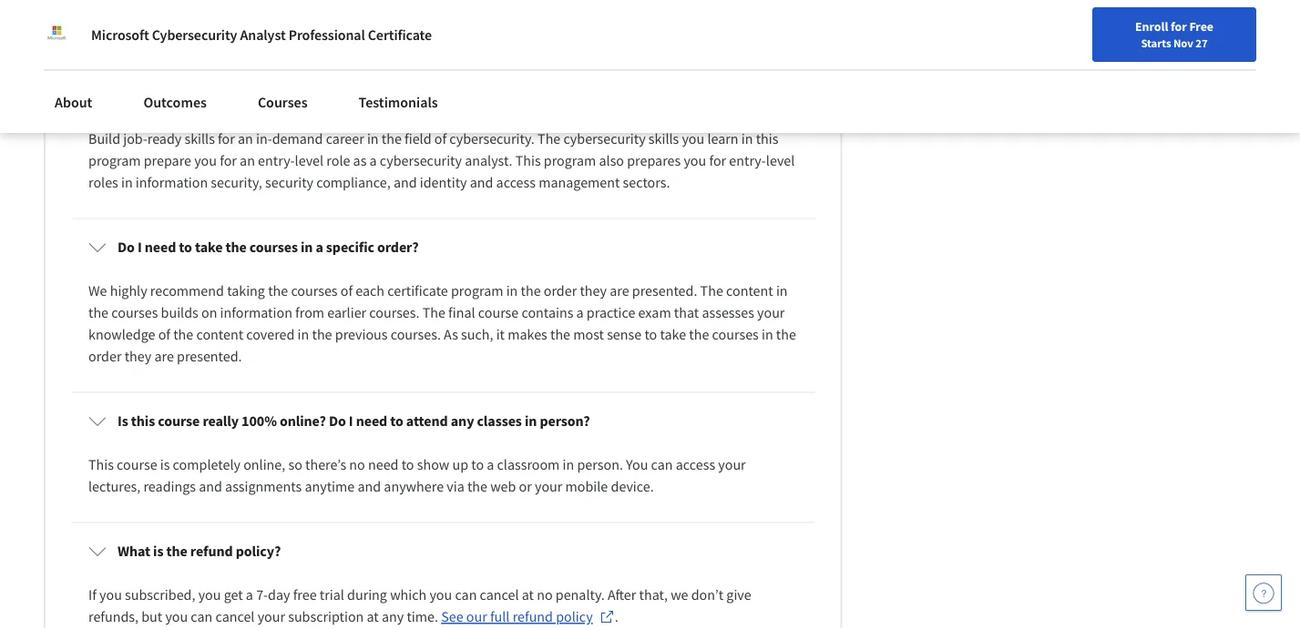 Task type: locate. For each thing, give the bounding box(es) containing it.
need left "attend"
[[356, 413, 387, 431]]

security
[[265, 174, 313, 192]]

0 horizontal spatial access
[[496, 174, 536, 192]]

person?
[[540, 413, 590, 431]]

0 horizontal spatial cybersecurity
[[270, 86, 357, 105]]

0 horizontal spatial information
[[136, 174, 208, 192]]

do i need to take the courses in a specific order? button
[[74, 222, 812, 273]]

an left in-
[[238, 130, 253, 148]]

analyst
[[240, 26, 286, 44]]

what jobs can i get with cybersecurity skills?
[[118, 86, 398, 105]]

cybersecurity
[[270, 86, 357, 105], [564, 130, 646, 148], [380, 152, 462, 170]]

a right as
[[370, 152, 377, 170]]

professional
[[289, 26, 365, 44]]

1 horizontal spatial cybersecurity
[[380, 152, 462, 170]]

testimonials
[[359, 93, 438, 111]]

1 vertical spatial course
[[158, 413, 200, 431]]

0 horizontal spatial course
[[117, 456, 157, 475]]

analyst.
[[465, 152, 513, 170]]

for inside enroll for free starts nov 27
[[1171, 18, 1187, 35]]

get inside dropdown button
[[215, 86, 235, 105]]

.
[[615, 609, 618, 627]]

order down knowledge
[[88, 348, 122, 366]]

1 horizontal spatial this
[[515, 152, 541, 170]]

need up anywhere
[[368, 456, 399, 475]]

take up recommend
[[195, 239, 223, 257]]

ready
[[147, 130, 182, 148]]

an
[[238, 130, 253, 148], [240, 152, 255, 170]]

can up our
[[455, 587, 477, 605]]

1 vertical spatial any
[[382, 609, 404, 627]]

program up management
[[544, 152, 596, 170]]

course left the really
[[158, 413, 200, 431]]

course inside this course is completely online, so there's no need to show up to a classroom in person. you can access your lectures, readings and assignments anytime and anywhere via the web or your mobile device.
[[117, 456, 157, 475]]

program down build
[[88, 152, 141, 170]]

are up practice
[[610, 282, 629, 301]]

do right online?
[[329, 413, 346, 431]]

a inside this course is completely online, so there's no need to show up to a classroom in person. you can access your lectures, readings and assignments anytime and anywhere via the web or your mobile device.
[[487, 456, 494, 475]]

0 vertical spatial at
[[522, 587, 534, 605]]

1 vertical spatial is
[[153, 543, 163, 561]]

presented. up exam
[[632, 282, 697, 301]]

0 vertical spatial course
[[478, 304, 519, 322]]

1 vertical spatial order
[[88, 348, 122, 366]]

i
[[208, 86, 212, 105], [138, 239, 142, 257], [349, 413, 353, 431]]

you right prepares
[[684, 152, 706, 170]]

presented. down on
[[177, 348, 242, 366]]

policy
[[556, 609, 593, 627]]

take down that
[[660, 326, 686, 344]]

None search field
[[260, 11, 560, 48]]

the up assesses
[[700, 282, 723, 301]]

and down completely
[[199, 478, 222, 497]]

i right outcomes
[[208, 86, 212, 105]]

what left jobs
[[118, 86, 150, 105]]

0 vertical spatial is
[[160, 456, 170, 475]]

you up see at bottom left
[[430, 587, 452, 605]]

a up web
[[487, 456, 494, 475]]

information down taking
[[220, 304, 292, 322]]

cybersecurity up also
[[564, 130, 646, 148]]

content down on
[[196, 326, 243, 344]]

can down subscribed,
[[191, 609, 213, 627]]

1 vertical spatial what
[[118, 543, 150, 561]]

they up practice
[[580, 282, 607, 301]]

covered
[[246, 326, 295, 344]]

this course is completely online, so there's no need to show up to a classroom in person. you can access your lectures, readings and assignments anytime and anywhere via the web or your mobile device.
[[88, 456, 749, 497]]

0 horizontal spatial of
[[158, 326, 170, 344]]

about link
[[44, 82, 103, 122]]

2 vertical spatial course
[[117, 456, 157, 475]]

content up assesses
[[726, 282, 773, 301]]

1 vertical spatial information
[[220, 304, 292, 322]]

this inside dropdown button
[[131, 413, 155, 431]]

1 vertical spatial at
[[367, 609, 379, 627]]

27
[[1196, 36, 1208, 50]]

access inside this course is completely online, so there's no need to show up to a classroom in person. you can access your lectures, readings and assignments anytime and anywhere via the web or your mobile device.
[[676, 456, 715, 475]]

any down which on the bottom left
[[382, 609, 404, 627]]

2 vertical spatial need
[[368, 456, 399, 475]]

what inside dropdown button
[[118, 86, 150, 105]]

need inside "dropdown button"
[[145, 239, 176, 257]]

an up security, on the top of the page
[[240, 152, 255, 170]]

0 vertical spatial the
[[538, 130, 561, 148]]

1 vertical spatial courses.
[[391, 326, 441, 344]]

0 horizontal spatial level
[[295, 152, 324, 170]]

refund for policy?
[[190, 543, 233, 561]]

to down exam
[[645, 326, 657, 344]]

free
[[1189, 18, 1214, 35]]

anytime
[[305, 478, 355, 497]]

skills up prepares
[[649, 130, 679, 148]]

in
[[367, 130, 379, 148], [741, 130, 753, 148], [121, 174, 133, 192], [301, 239, 313, 257], [506, 282, 518, 301], [776, 282, 788, 301], [298, 326, 309, 344], [762, 326, 773, 344], [525, 413, 537, 431], [563, 456, 574, 475]]

get left "7-"
[[224, 587, 243, 605]]

cancel down the policy?
[[216, 609, 255, 627]]

courses. left as
[[391, 326, 441, 344]]

1 vertical spatial presented.
[[177, 348, 242, 366]]

0 horizontal spatial skills
[[184, 130, 215, 148]]

0 horizontal spatial any
[[382, 609, 404, 627]]

courses
[[250, 239, 298, 257], [291, 282, 338, 301], [111, 304, 158, 322], [712, 326, 759, 344]]

0 vertical spatial of
[[434, 130, 447, 148]]

1 vertical spatial access
[[676, 456, 715, 475]]

each
[[356, 282, 385, 301]]

get left the "with"
[[215, 86, 235, 105]]

what for what jobs can i get with cybersecurity skills?
[[118, 86, 150, 105]]

100%
[[242, 413, 277, 431]]

of down the builds
[[158, 326, 170, 344]]

to up recommend
[[179, 239, 192, 257]]

and
[[394, 174, 417, 192], [470, 174, 493, 192], [199, 478, 222, 497], [358, 478, 381, 497]]

the down certificate
[[422, 304, 445, 322]]

can right "you"
[[651, 456, 673, 475]]

microsoft
[[91, 26, 149, 44]]

1 vertical spatial need
[[356, 413, 387, 431]]

0 horizontal spatial take
[[195, 239, 223, 257]]

see our full refund policy link
[[441, 607, 615, 629]]

need inside dropdown button
[[356, 413, 387, 431]]

makes
[[508, 326, 547, 344]]

any inside if you subscribed, you get a 7-day free trial during which you can cancel at no penalty. after that, we don't give refunds, but you can cancel your subscription at any time.
[[382, 609, 404, 627]]

0 horizontal spatial they
[[124, 348, 151, 366]]

do i need to take the courses in a specific order?
[[118, 239, 419, 257]]

with
[[238, 86, 267, 105]]

0 horizontal spatial refund
[[190, 543, 233, 561]]

0 horizontal spatial are
[[154, 348, 174, 366]]

lectures,
[[88, 478, 141, 497]]

2 entry- from the left
[[729, 152, 766, 170]]

0 vertical spatial information
[[136, 174, 208, 192]]

i up highly
[[138, 239, 142, 257]]

0 vertical spatial no
[[349, 456, 365, 475]]

if
[[88, 587, 96, 605]]

take
[[195, 239, 223, 257], [660, 326, 686, 344]]

starts
[[1141, 36, 1171, 50]]

2 what from the top
[[118, 543, 150, 561]]

via
[[447, 478, 464, 497]]

0 horizontal spatial presented.
[[177, 348, 242, 366]]

take inside 'we highly recommend taking the courses of each certificate program in the order they are presented. the content in the courses builds on information from earlier courses. the final course contains a practice exam that assesses your knowledge of the content covered in the previous courses. as such, it makes the most sense to take the courses in the order they are presented.'
[[660, 326, 686, 344]]

cancel up full
[[480, 587, 519, 605]]

no inside if you subscribed, you get a 7-day free trial during which you can cancel at no penalty. after that, we don't give refunds, but you can cancel your subscription at any time.
[[537, 587, 553, 605]]

they down knowledge
[[124, 348, 151, 366]]

this right the is
[[131, 413, 155, 431]]

1 horizontal spatial they
[[580, 282, 607, 301]]

cybersecurity.
[[449, 130, 535, 148]]

2 vertical spatial the
[[422, 304, 445, 322]]

management
[[539, 174, 620, 192]]

0 vertical spatial this
[[756, 130, 779, 148]]

cybersecurity up demand
[[270, 86, 357, 105]]

skills right ready
[[184, 130, 215, 148]]

program inside 'we highly recommend taking the courses of each certificate program in the order they are presented. the content in the courses builds on information from earlier courses. the final course contains a practice exam that assesses your knowledge of the content covered in the previous courses. as such, it makes the most sense to take the courses in the order they are presented.'
[[451, 282, 503, 301]]

entry- down in-
[[258, 152, 295, 170]]

1 vertical spatial this
[[88, 456, 114, 475]]

0 vertical spatial cancel
[[480, 587, 519, 605]]

order
[[544, 282, 577, 301], [88, 348, 122, 366]]

entry-
[[258, 152, 295, 170], [729, 152, 766, 170]]

1 horizontal spatial order
[[544, 282, 577, 301]]

refund right full
[[513, 609, 553, 627]]

2 horizontal spatial course
[[478, 304, 519, 322]]

is
[[118, 413, 128, 431]]

need inside this course is completely online, so there's no need to show up to a classroom in person. you can access your lectures, readings and assignments anytime and anywhere via the web or your mobile device.
[[368, 456, 399, 475]]

this inside build job-ready skills for an in-demand career in the field of cybersecurity. the cybersecurity skills you learn in this program prepare you for an entry-level role as a cybersecurity analyst. this program also prepares you for entry-level roles in information security, security compliance, and identity and access management sectors.
[[515, 152, 541, 170]]

your
[[757, 304, 785, 322], [718, 456, 746, 475], [535, 478, 563, 497], [258, 609, 285, 627]]

a left "7-"
[[246, 587, 253, 605]]

that,
[[639, 587, 668, 605]]

learn
[[707, 130, 739, 148]]

for up the nov
[[1171, 18, 1187, 35]]

a up most
[[576, 304, 584, 322]]

1 vertical spatial cybersecurity
[[564, 130, 646, 148]]

1 horizontal spatial skills
[[649, 130, 679, 148]]

access right "you"
[[676, 456, 715, 475]]

1 vertical spatial get
[[224, 587, 243, 605]]

menu item
[[970, 18, 1087, 77]]

entry- down 'learn'
[[729, 152, 766, 170]]

is up subscribed,
[[153, 543, 163, 561]]

the inside build job-ready skills for an in-demand career in the field of cybersecurity. the cybersecurity skills you learn in this program prepare you for an entry-level role as a cybersecurity analyst. this program also prepares you for entry-level roles in information security, security compliance, and identity and access management sectors.
[[382, 130, 402, 148]]

need
[[145, 239, 176, 257], [356, 413, 387, 431], [368, 456, 399, 475]]

microsoft image
[[44, 22, 69, 47]]

0 vertical spatial any
[[451, 413, 474, 431]]

are
[[610, 282, 629, 301], [154, 348, 174, 366]]

the
[[538, 130, 561, 148], [700, 282, 723, 301], [422, 304, 445, 322]]

is up readings
[[160, 456, 170, 475]]

for
[[1171, 18, 1187, 35], [218, 130, 235, 148], [220, 152, 237, 170], [709, 152, 726, 170]]

skills
[[184, 130, 215, 148], [649, 130, 679, 148]]

i right online?
[[349, 413, 353, 431]]

no inside this course is completely online, so there's no need to show up to a classroom in person. you can access your lectures, readings and assignments anytime and anywhere via the web or your mobile device.
[[349, 456, 365, 475]]

0 horizontal spatial no
[[349, 456, 365, 475]]

knowledge
[[88, 326, 155, 344]]

0 vertical spatial refund
[[190, 543, 233, 561]]

any inside dropdown button
[[451, 413, 474, 431]]

the up management
[[538, 130, 561, 148]]

no up see our full refund policy "link"
[[537, 587, 553, 605]]

0 vertical spatial content
[[726, 282, 773, 301]]

order up contains
[[544, 282, 577, 301]]

0 vertical spatial this
[[515, 152, 541, 170]]

jobs
[[153, 86, 180, 105]]

order?
[[377, 239, 419, 257]]

2 horizontal spatial cybersecurity
[[564, 130, 646, 148]]

1 vertical spatial take
[[660, 326, 686, 344]]

0 horizontal spatial this
[[88, 456, 114, 475]]

at
[[522, 587, 534, 605], [367, 609, 379, 627]]

no
[[349, 456, 365, 475], [537, 587, 553, 605]]

0 vertical spatial cybersecurity
[[270, 86, 357, 105]]

of
[[434, 130, 447, 148], [341, 282, 353, 301], [158, 326, 170, 344]]

do inside "dropdown button"
[[118, 239, 135, 257]]

a left specific
[[316, 239, 323, 257]]

access inside build job-ready skills for an in-demand career in the field of cybersecurity. the cybersecurity skills you learn in this program prepare you for an entry-level role as a cybersecurity analyst. this program also prepares you for entry-level roles in information security, security compliance, and identity and access management sectors.
[[496, 174, 536, 192]]

readings
[[143, 478, 196, 497]]

to inside do i need to take the courses in a specific order? "dropdown button"
[[179, 239, 192, 257]]

refund left the policy?
[[190, 543, 233, 561]]

2 vertical spatial i
[[349, 413, 353, 431]]

1 what from the top
[[118, 86, 150, 105]]

1 horizontal spatial no
[[537, 587, 553, 605]]

2 vertical spatial of
[[158, 326, 170, 344]]

any right "attend"
[[451, 413, 474, 431]]

courses. down certificate
[[369, 304, 420, 322]]

of right field at the top left of the page
[[434, 130, 447, 148]]

0 vertical spatial get
[[215, 86, 235, 105]]

what up subscribed,
[[118, 543, 150, 561]]

0 horizontal spatial the
[[422, 304, 445, 322]]

this right analyst.
[[515, 152, 541, 170]]

0 vertical spatial need
[[145, 239, 176, 257]]

your inside 'we highly recommend taking the courses of each certificate program in the order they are presented. the content in the courses builds on information from earlier courses. the final course contains a practice exam that assesses your knowledge of the content covered in the previous courses. as such, it makes the most sense to take the courses in the order they are presented.'
[[757, 304, 785, 322]]

0 horizontal spatial program
[[88, 152, 141, 170]]

build
[[88, 130, 120, 148]]

course up lectures,
[[117, 456, 157, 475]]

or
[[519, 478, 532, 497]]

0 vertical spatial an
[[238, 130, 253, 148]]

0 horizontal spatial at
[[367, 609, 379, 627]]

this up lectures,
[[88, 456, 114, 475]]

also
[[599, 152, 624, 170]]

course up it
[[478, 304, 519, 322]]

of up earlier
[[341, 282, 353, 301]]

2 horizontal spatial the
[[700, 282, 723, 301]]

1 vertical spatial cancel
[[216, 609, 255, 627]]

1 vertical spatial this
[[131, 413, 155, 431]]

to left "attend"
[[390, 413, 403, 431]]

0 vertical spatial access
[[496, 174, 536, 192]]

skills?
[[359, 86, 398, 105]]

at up see our full refund policy "link"
[[522, 587, 534, 605]]

1 horizontal spatial information
[[220, 304, 292, 322]]

refund inside dropdown button
[[190, 543, 233, 561]]

really
[[203, 413, 239, 431]]

this inside this course is completely online, so there's no need to show up to a classroom in person. you can access your lectures, readings and assignments anytime and anywhere via the web or your mobile device.
[[88, 456, 114, 475]]

assignments
[[225, 478, 302, 497]]

program up 'final'
[[451, 282, 503, 301]]

at down during
[[367, 609, 379, 627]]

do
[[118, 239, 135, 257], [329, 413, 346, 431]]

i inside dropdown button
[[349, 413, 353, 431]]

0 vertical spatial take
[[195, 239, 223, 257]]

courses up taking
[[250, 239, 298, 257]]

what inside dropdown button
[[118, 543, 150, 561]]

from
[[295, 304, 324, 322]]

1 horizontal spatial of
[[341, 282, 353, 301]]

0 vertical spatial i
[[208, 86, 212, 105]]

1 vertical spatial refund
[[513, 609, 553, 627]]

2 horizontal spatial of
[[434, 130, 447, 148]]

and down analyst.
[[470, 174, 493, 192]]

0 horizontal spatial content
[[196, 326, 243, 344]]

can right jobs
[[183, 86, 205, 105]]

refund inside "link"
[[513, 609, 553, 627]]

need for online,
[[368, 456, 399, 475]]

cybersecurity down field at the top left of the page
[[380, 152, 462, 170]]

1 horizontal spatial this
[[756, 130, 779, 148]]

presented.
[[632, 282, 697, 301], [177, 348, 242, 366]]

1 horizontal spatial any
[[451, 413, 474, 431]]

1 horizontal spatial course
[[158, 413, 200, 431]]

coursera image
[[22, 15, 138, 44]]

in inside dropdown button
[[525, 413, 537, 431]]

do up highly
[[118, 239, 135, 257]]

you
[[682, 130, 705, 148], [194, 152, 217, 170], [684, 152, 706, 170], [99, 587, 122, 605], [198, 587, 221, 605], [430, 587, 452, 605], [165, 609, 188, 627]]

contains
[[522, 304, 573, 322]]

course
[[478, 304, 519, 322], [158, 413, 200, 431], [117, 456, 157, 475]]

0 vertical spatial do
[[118, 239, 135, 257]]

1 vertical spatial no
[[537, 587, 553, 605]]

0 horizontal spatial i
[[138, 239, 142, 257]]

cancel
[[480, 587, 519, 605], [216, 609, 255, 627]]

2 horizontal spatial i
[[349, 413, 353, 431]]

and right anytime
[[358, 478, 381, 497]]

1 vertical spatial i
[[138, 239, 142, 257]]

this right 'learn'
[[756, 130, 779, 148]]

1 horizontal spatial the
[[538, 130, 561, 148]]

they
[[580, 282, 607, 301], [124, 348, 151, 366]]

job-
[[123, 130, 147, 148]]

access down analyst.
[[496, 174, 536, 192]]

1 horizontal spatial refund
[[513, 609, 553, 627]]

0 horizontal spatial entry-
[[258, 152, 295, 170]]

1 horizontal spatial i
[[208, 86, 212, 105]]

you down what is the refund policy?
[[198, 587, 221, 605]]

build job-ready skills for an in-demand career in the field of cybersecurity. the cybersecurity skills you learn in this program prepare you for an entry-level role as a cybersecurity analyst. this program also prepares you for entry-level roles in information security, security compliance, and identity and access management sectors.
[[88, 130, 798, 192]]

1 horizontal spatial do
[[329, 413, 346, 431]]

information down prepare
[[136, 174, 208, 192]]

can
[[183, 86, 205, 105], [651, 456, 673, 475], [455, 587, 477, 605], [191, 609, 213, 627]]

what is the refund policy?
[[118, 543, 281, 561]]

after
[[608, 587, 636, 605]]

7-
[[256, 587, 268, 605]]

career
[[326, 130, 364, 148]]

1 vertical spatial content
[[196, 326, 243, 344]]

need up recommend
[[145, 239, 176, 257]]

level
[[295, 152, 324, 170], [766, 152, 795, 170]]

up
[[452, 456, 468, 475]]

get inside if you subscribed, you get a 7-day free trial during which you can cancel at no penalty. after that, we don't give refunds, but you can cancel your subscription at any time.
[[224, 587, 243, 605]]

are down the builds
[[154, 348, 174, 366]]

take inside "dropdown button"
[[195, 239, 223, 257]]

what
[[118, 86, 150, 105], [118, 543, 150, 561]]

0 vertical spatial presented.
[[632, 282, 697, 301]]

courses.
[[369, 304, 420, 322], [391, 326, 441, 344]]

no right the there's
[[349, 456, 365, 475]]

0 vertical spatial what
[[118, 86, 150, 105]]



Task type: describe. For each thing, give the bounding box(es) containing it.
can inside this course is completely online, so there's no need to show up to a classroom in person. you can access your lectures, readings and assignments anytime and anywhere via the web or your mobile device.
[[651, 456, 673, 475]]

certificate
[[387, 282, 448, 301]]

the inside this course is completely online, so there's no need to show up to a classroom in person. you can access your lectures, readings and assignments anytime and anywhere via the web or your mobile device.
[[467, 478, 487, 497]]

i inside "dropdown button"
[[138, 239, 142, 257]]

on
[[201, 304, 217, 322]]

about
[[55, 93, 92, 111]]

specific
[[326, 239, 374, 257]]

this inside build job-ready skills for an in-demand career in the field of cybersecurity. the cybersecurity skills you learn in this program prepare you for an entry-level role as a cybersecurity analyst. this program also prepares you for entry-level roles in information security, security compliance, and identity and access management sectors.
[[756, 130, 779, 148]]

1 vertical spatial an
[[240, 152, 255, 170]]

give
[[726, 587, 751, 605]]

you
[[626, 456, 648, 475]]

you left 'learn'
[[682, 130, 705, 148]]

get for i
[[215, 86, 235, 105]]

refunds,
[[88, 609, 139, 627]]

previous
[[335, 326, 388, 344]]

certificate
[[368, 26, 432, 44]]

web
[[490, 478, 516, 497]]

the inside dropdown button
[[166, 543, 187, 561]]

so
[[288, 456, 302, 475]]

of inside build job-ready skills for an in-demand career in the field of cybersecurity. the cybersecurity skills you learn in this program prepare you for an entry-level role as a cybersecurity analyst. this program also prepares you for entry-level roles in information security, security compliance, and identity and access management sectors.
[[434, 130, 447, 148]]

subscription
[[288, 609, 364, 627]]

there's
[[305, 456, 346, 475]]

information inside build job-ready skills for an in-demand career in the field of cybersecurity. the cybersecurity skills you learn in this program prepare you for an entry-level role as a cybersecurity analyst. this program also prepares you for entry-level roles in information security, security compliance, and identity and access management sectors.
[[136, 174, 208, 192]]

a inside if you subscribed, you get a 7-day free trial during which you can cancel at no penalty. after that, we don't give refunds, but you can cancel your subscription at any time.
[[246, 587, 253, 605]]

such,
[[461, 326, 493, 344]]

mobile
[[565, 478, 608, 497]]

testimonials link
[[348, 82, 449, 122]]

free
[[293, 587, 317, 605]]

1 horizontal spatial at
[[522, 587, 534, 605]]

can inside what jobs can i get with cybersecurity skills? dropdown button
[[183, 86, 205, 105]]

prepares
[[627, 152, 681, 170]]

final
[[448, 304, 475, 322]]

prepare
[[144, 152, 191, 170]]

a inside build job-ready skills for an in-demand career in the field of cybersecurity. the cybersecurity skills you learn in this program prepare you for an entry-level role as a cybersecurity analyst. this program also prepares you for entry-level roles in information security, security compliance, and identity and access management sectors.
[[370, 152, 377, 170]]

for left in-
[[218, 130, 235, 148]]

don't
[[691, 587, 724, 605]]

opens in a new tab image
[[600, 610, 615, 625]]

courses
[[258, 93, 308, 111]]

courses down highly
[[111, 304, 158, 322]]

which
[[390, 587, 427, 605]]

most
[[573, 326, 604, 344]]

1 vertical spatial the
[[700, 282, 723, 301]]

for down 'learn'
[[709, 152, 726, 170]]

1 horizontal spatial content
[[726, 282, 773, 301]]

1 horizontal spatial presented.
[[632, 282, 697, 301]]

builds
[[161, 304, 198, 322]]

see our full refund policy
[[441, 609, 593, 627]]

compliance,
[[316, 174, 391, 192]]

a inside "dropdown button"
[[316, 239, 323, 257]]

courses down assesses
[[712, 326, 759, 344]]

assesses
[[702, 304, 754, 322]]

the inside "dropdown button"
[[226, 239, 247, 257]]

1 horizontal spatial cancel
[[480, 587, 519, 605]]

1 vertical spatial of
[[341, 282, 353, 301]]

full
[[490, 609, 510, 627]]

is inside this course is completely online, so there's no need to show up to a classroom in person. you can access your lectures, readings and assignments anytime and anywhere via the web or your mobile device.
[[160, 456, 170, 475]]

our
[[466, 609, 487, 627]]

1 entry- from the left
[[258, 152, 295, 170]]

cybersecurity inside dropdown button
[[270, 86, 357, 105]]

the inside build job-ready skills for an in-demand career in the field of cybersecurity. the cybersecurity skills you learn in this program prepare you for an entry-level role as a cybersecurity analyst. this program also prepares you for entry-level roles in information security, security compliance, and identity and access management sectors.
[[538, 130, 561, 148]]

courses inside "dropdown button"
[[250, 239, 298, 257]]

do inside dropdown button
[[329, 413, 346, 431]]

2 horizontal spatial program
[[544, 152, 596, 170]]

practice
[[587, 304, 635, 322]]

policy?
[[236, 543, 281, 561]]

2 vertical spatial cybersecurity
[[380, 152, 462, 170]]

to up anywhere
[[402, 456, 414, 475]]

you right if
[[99, 587, 122, 605]]

during
[[347, 587, 387, 605]]

enroll
[[1135, 18, 1168, 35]]

device.
[[611, 478, 654, 497]]

classes
[[477, 413, 522, 431]]

to right the up
[[471, 456, 484, 475]]

i inside dropdown button
[[208, 86, 212, 105]]

person.
[[577, 456, 623, 475]]

0 vertical spatial are
[[610, 282, 629, 301]]

as
[[353, 152, 367, 170]]

see
[[441, 609, 463, 627]]

2 skills from the left
[[649, 130, 679, 148]]

1 level from the left
[[295, 152, 324, 170]]

day
[[268, 587, 290, 605]]

2 level from the left
[[766, 152, 795, 170]]

information inside 'we highly recommend taking the courses of each certificate program in the order they are presented. the content in the courses builds on information from earlier courses. the final course contains a practice exam that assesses your knowledge of the content covered in the previous courses. as such, it makes the most sense to take the courses in the order they are presented.'
[[220, 304, 292, 322]]

your inside if you subscribed, you get a 7-day free trial during which you can cancel at no penalty. after that, we don't give refunds, but you can cancel your subscription at any time.
[[258, 609, 285, 627]]

0 vertical spatial they
[[580, 282, 607, 301]]

need for 100%
[[356, 413, 387, 431]]

help center image
[[1253, 582, 1275, 604]]

we
[[88, 282, 107, 301]]

that
[[674, 304, 699, 322]]

sense
[[607, 326, 642, 344]]

0 vertical spatial order
[[544, 282, 577, 301]]

course inside dropdown button
[[158, 413, 200, 431]]

sectors.
[[623, 174, 670, 192]]

and left identity
[[394, 174, 417, 192]]

in-
[[256, 130, 272, 148]]

role
[[326, 152, 350, 170]]

cybersecurity
[[152, 26, 237, 44]]

you right but
[[165, 609, 188, 627]]

in inside "dropdown button"
[[301, 239, 313, 257]]

refund for policy
[[513, 609, 553, 627]]

a inside 'we highly recommend taking the courses of each certificate program in the order they are presented. the content in the courses builds on information from earlier courses. the final course contains a practice exam that assesses your knowledge of the content covered in the previous courses. as such, it makes the most sense to take the courses in the order they are presented.'
[[576, 304, 584, 322]]

0 vertical spatial courses.
[[369, 304, 420, 322]]

we highly recommend taking the courses of each certificate program in the order they are presented. the content in the courses builds on information from earlier courses. the final course contains a practice exam that assesses your knowledge of the content covered in the previous courses. as such, it makes the most sense to take the courses in the order they are presented.
[[88, 282, 799, 366]]

online?
[[280, 413, 326, 431]]

what is the refund policy? button
[[74, 527, 812, 578]]

you up security, on the top of the page
[[194, 152, 217, 170]]

is inside what is the refund policy? dropdown button
[[153, 543, 163, 561]]

what for what is the refund policy?
[[118, 543, 150, 561]]

enroll for free starts nov 27
[[1135, 18, 1214, 50]]

what jobs can i get with cybersecurity skills? button
[[74, 70, 812, 121]]

trial
[[320, 587, 344, 605]]

show
[[417, 456, 449, 475]]

highly
[[110, 282, 147, 301]]

as
[[444, 326, 458, 344]]

in inside this course is completely online, so there's no need to show up to a classroom in person. you can access your lectures, readings and assignments anytime and anywhere via the web or your mobile device.
[[563, 456, 574, 475]]

1 skills from the left
[[184, 130, 215, 148]]

roles
[[88, 174, 118, 192]]

we
[[671, 587, 688, 605]]

courses up from
[[291, 282, 338, 301]]

field
[[405, 130, 431, 148]]

to inside 'we highly recommend taking the courses of each certificate program in the order they are presented. the content in the courses builds on information from earlier courses. the final course contains a practice exam that assesses your knowledge of the content covered in the previous courses. as such, it makes the most sense to take the courses in the order they are presented.'
[[645, 326, 657, 344]]

microsoft cybersecurity analyst professional certificate
[[91, 26, 432, 44]]

to inside is this course really 100% online? do i need to attend any classes in person? dropdown button
[[390, 413, 403, 431]]

time.
[[407, 609, 438, 627]]

exam
[[638, 304, 671, 322]]

get for you
[[224, 587, 243, 605]]

demand
[[272, 130, 323, 148]]

outcomes
[[143, 93, 207, 111]]

1 vertical spatial are
[[154, 348, 174, 366]]

course inside 'we highly recommend taking the courses of each certificate program in the order they are presented. the content in the courses builds on information from earlier courses. the final course contains a practice exam that assesses your knowledge of the content covered in the previous courses. as such, it makes the most sense to take the courses in the order they are presented.'
[[478, 304, 519, 322]]

for up security, on the top of the page
[[220, 152, 237, 170]]

subscribed,
[[125, 587, 195, 605]]

security,
[[211, 174, 262, 192]]

completely
[[173, 456, 240, 475]]

taking
[[227, 282, 265, 301]]



Task type: vqa. For each thing, say whether or not it's contained in the screenshot.
second LEARNERS from the top
no



